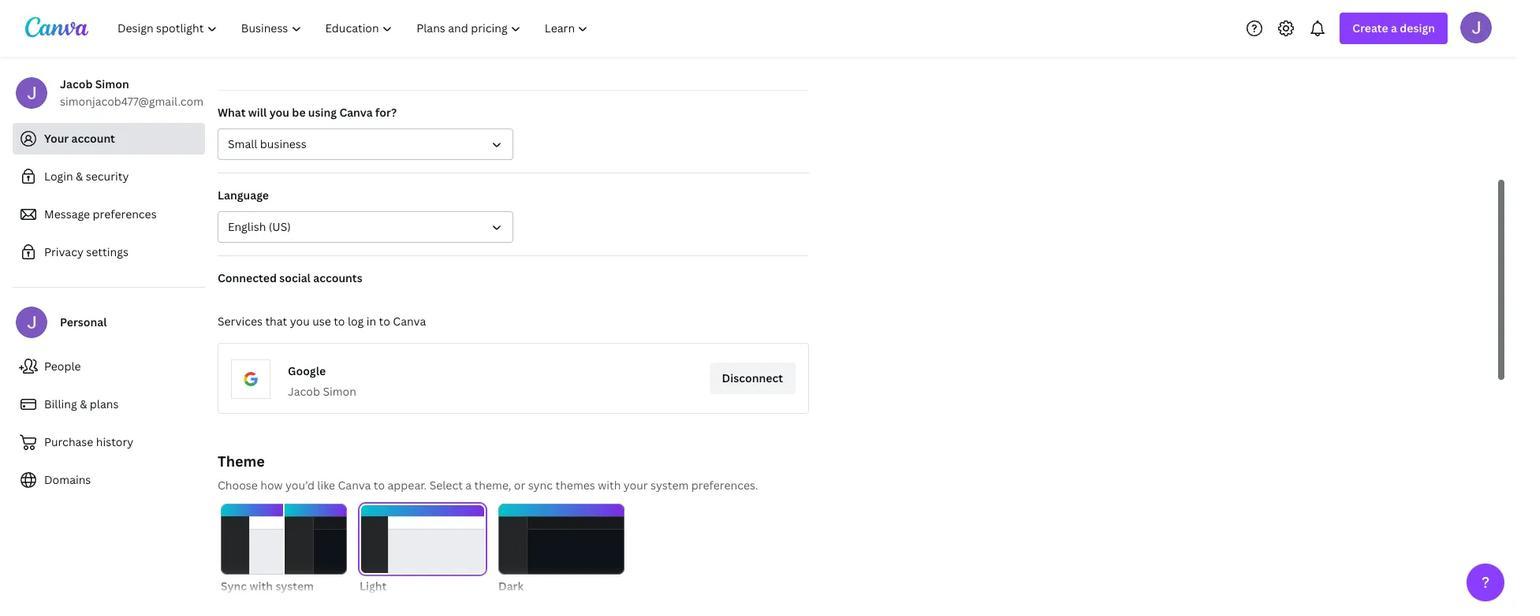 Task type: vqa. For each thing, say whether or not it's contained in the screenshot.
Privacy settings link
yes



Task type: describe. For each thing, give the bounding box(es) containing it.
plans
[[90, 397, 119, 412]]

billing & plans
[[44, 397, 119, 412]]

purchase history link
[[13, 427, 205, 458]]

history
[[96, 435, 133, 450]]

that
[[265, 314, 287, 329]]

with inside theme choose how you'd like canva to appear. select a theme, or sync themes with your system preferences.
[[598, 478, 621, 493]]

connected
[[218, 270, 277, 285]]

message preferences link
[[13, 199, 205, 230]]

english
[[228, 219, 266, 234]]

purchase history
[[44, 435, 133, 450]]

you'd
[[285, 478, 315, 493]]

small
[[228, 136, 257, 151]]

system inside button
[[276, 579, 314, 594]]

google
[[288, 364, 326, 379]]

choose
[[218, 478, 258, 493]]

jacob inside jacob simon simonjacob477@gmail.com
[[60, 76, 93, 91]]

select
[[430, 478, 463, 493]]

dark
[[498, 579, 524, 594]]

your account
[[44, 131, 115, 146]]

for?
[[375, 105, 397, 120]]

account
[[71, 131, 115, 146]]

message preferences
[[44, 207, 157, 222]]

jacob simon image
[[1461, 11, 1492, 43]]

services
[[218, 314, 263, 329]]

language
[[218, 188, 269, 203]]

create
[[1353, 21, 1389, 35]]

personal
[[60, 315, 107, 330]]

small business
[[228, 136, 307, 151]]

domains
[[44, 472, 91, 487]]

sync
[[221, 579, 247, 594]]

& for login
[[76, 169, 83, 184]]

purchase
[[44, 435, 93, 450]]

message
[[44, 207, 90, 222]]

privacy settings link
[[13, 237, 205, 268]]

system inside theme choose how you'd like canva to appear. select a theme, or sync themes with your system preferences.
[[651, 478, 689, 493]]

disconnect button
[[709, 363, 796, 394]]

services that you use to log in to canva
[[218, 314, 426, 329]]

preferences
[[93, 207, 157, 222]]

privacy settings
[[44, 244, 128, 259]]

be
[[292, 105, 306, 120]]

light
[[360, 579, 387, 594]]

Language: English (US) button
[[218, 211, 513, 243]]

to right in on the bottom left of page
[[379, 314, 390, 329]]

using
[[308, 105, 337, 120]]

or
[[514, 478, 525, 493]]

edit button
[[746, 46, 809, 77]]

create a design
[[1353, 21, 1435, 35]]

a inside theme choose how you'd like canva to appear. select a theme, or sync themes with your system preferences.
[[466, 478, 472, 493]]

& for billing
[[80, 397, 87, 412]]

privacy
[[44, 244, 83, 259]]

jacob inside google jacob simon
[[288, 384, 320, 399]]

you for will
[[269, 105, 289, 120]]

how
[[260, 478, 283, 493]]

billing
[[44, 397, 77, 412]]

like
[[317, 478, 335, 493]]

design
[[1400, 21, 1435, 35]]

google jacob simon
[[288, 364, 356, 399]]

theme
[[218, 452, 265, 471]]

accounts
[[313, 270, 362, 285]]

simonjacob477@gmail.com
[[60, 94, 204, 109]]

your
[[44, 131, 69, 146]]



Task type: locate. For each thing, give the bounding box(es) containing it.
system right sync
[[276, 579, 314, 594]]

0 vertical spatial canva
[[339, 105, 373, 120]]

(us)
[[269, 219, 291, 234]]

a
[[1391, 21, 1397, 35], [466, 478, 472, 493]]

0 horizontal spatial system
[[276, 579, 314, 594]]

Sync with system button
[[221, 504, 347, 595]]

top level navigation element
[[107, 13, 602, 44]]

jacob
[[60, 76, 93, 91], [288, 384, 320, 399]]

&
[[76, 169, 83, 184], [80, 397, 87, 412]]

1 horizontal spatial with
[[598, 478, 621, 493]]

0 vertical spatial &
[[76, 169, 83, 184]]

login & security
[[44, 169, 129, 184]]

appear.
[[388, 478, 427, 493]]

system right your
[[651, 478, 689, 493]]

canva for what
[[339, 105, 373, 120]]

0 vertical spatial simon
[[95, 76, 129, 91]]

1 horizontal spatial simon
[[323, 384, 356, 399]]

to inside theme choose how you'd like canva to appear. select a theme, or sync themes with your system preferences.
[[374, 478, 385, 493]]

your
[[624, 478, 648, 493]]

simon up simonjacob477@gmail.com
[[95, 76, 129, 91]]

login & security link
[[13, 161, 205, 192]]

a inside "create a design" dropdown button
[[1391, 21, 1397, 35]]

to left 'log'
[[334, 314, 345, 329]]

1 vertical spatial a
[[466, 478, 472, 493]]

in
[[366, 314, 376, 329]]

social
[[279, 270, 311, 285]]

billing & plans link
[[13, 389, 205, 420]]

0 horizontal spatial a
[[466, 478, 472, 493]]

canva right in on the bottom left of page
[[393, 314, 426, 329]]

with right sync
[[250, 579, 273, 594]]

0 vertical spatial you
[[269, 105, 289, 120]]

connected social accounts
[[218, 270, 362, 285]]

0 vertical spatial jacob
[[60, 76, 93, 91]]

jacob simon simonjacob477@gmail.com
[[60, 76, 204, 109]]

with
[[598, 478, 621, 493], [250, 579, 273, 594]]

you for that
[[290, 314, 310, 329]]

0 vertical spatial with
[[598, 478, 621, 493]]

you
[[269, 105, 289, 120], [290, 314, 310, 329]]

0 vertical spatial system
[[651, 478, 689, 493]]

1 vertical spatial canva
[[393, 314, 426, 329]]

simon
[[95, 76, 129, 91], [323, 384, 356, 399]]

create a design button
[[1340, 13, 1448, 44]]

what will you be using canva for?
[[218, 105, 397, 120]]

to left appear.
[[374, 478, 385, 493]]

you left the be
[[269, 105, 289, 120]]

sync with system
[[221, 579, 314, 594]]

canva for theme
[[338, 478, 371, 493]]

1 vertical spatial you
[[290, 314, 310, 329]]

english (us)
[[228, 219, 291, 234]]

theme,
[[474, 478, 511, 493]]

disconnect
[[722, 371, 783, 386]]

0 horizontal spatial with
[[250, 579, 273, 594]]

1 vertical spatial jacob
[[288, 384, 320, 399]]

0 horizontal spatial simon
[[95, 76, 129, 91]]

canva inside theme choose how you'd like canva to appear. select a theme, or sync themes with your system preferences.
[[338, 478, 371, 493]]

people link
[[13, 351, 205, 382]]

jacob up your account on the left top of the page
[[60, 76, 93, 91]]

canva left for?
[[339, 105, 373, 120]]

& left plans
[[80, 397, 87, 412]]

0 horizontal spatial jacob
[[60, 76, 93, 91]]

login
[[44, 169, 73, 184]]

a right select on the bottom
[[466, 478, 472, 493]]

0 vertical spatial a
[[1391, 21, 1397, 35]]

1 vertical spatial with
[[250, 579, 273, 594]]

you left use
[[290, 314, 310, 329]]

a left design
[[1391, 21, 1397, 35]]

simon inside google jacob simon
[[323, 384, 356, 399]]

theme choose how you'd like canva to appear. select a theme, or sync themes with your system preferences.
[[218, 452, 758, 493]]

preferences.
[[691, 478, 758, 493]]

simon down google
[[323, 384, 356, 399]]

security
[[86, 169, 129, 184]]

to
[[334, 314, 345, 329], [379, 314, 390, 329], [374, 478, 385, 493]]

simon inside jacob simon simonjacob477@gmail.com
[[95, 76, 129, 91]]

1 horizontal spatial a
[[1391, 21, 1397, 35]]

people
[[44, 359, 81, 374]]

1 vertical spatial system
[[276, 579, 314, 594]]

use
[[312, 314, 331, 329]]

what
[[218, 105, 246, 120]]

1 vertical spatial simon
[[323, 384, 356, 399]]

& inside billing & plans link
[[80, 397, 87, 412]]

edit
[[767, 54, 788, 69]]

canva
[[339, 105, 373, 120], [393, 314, 426, 329], [338, 478, 371, 493]]

1 vertical spatial &
[[80, 397, 87, 412]]

Light button
[[360, 504, 486, 595]]

canva right like
[[338, 478, 371, 493]]

your account link
[[13, 123, 205, 155]]

& right "login"
[[76, 169, 83, 184]]

1 horizontal spatial jacob
[[288, 384, 320, 399]]

& inside login & security 'link'
[[76, 169, 83, 184]]

Small business button
[[218, 129, 513, 160]]

with inside sync with system button
[[250, 579, 273, 594]]

themes
[[556, 478, 595, 493]]

system
[[651, 478, 689, 493], [276, 579, 314, 594]]

jacob down google
[[288, 384, 320, 399]]

domains link
[[13, 464, 205, 496]]

1 horizontal spatial system
[[651, 478, 689, 493]]

will
[[248, 105, 267, 120]]

with left your
[[598, 478, 621, 493]]

log
[[348, 314, 364, 329]]

sync
[[528, 478, 553, 493]]

business
[[260, 136, 307, 151]]

2 vertical spatial canva
[[338, 478, 371, 493]]

settings
[[86, 244, 128, 259]]

Dark button
[[498, 504, 625, 595]]



